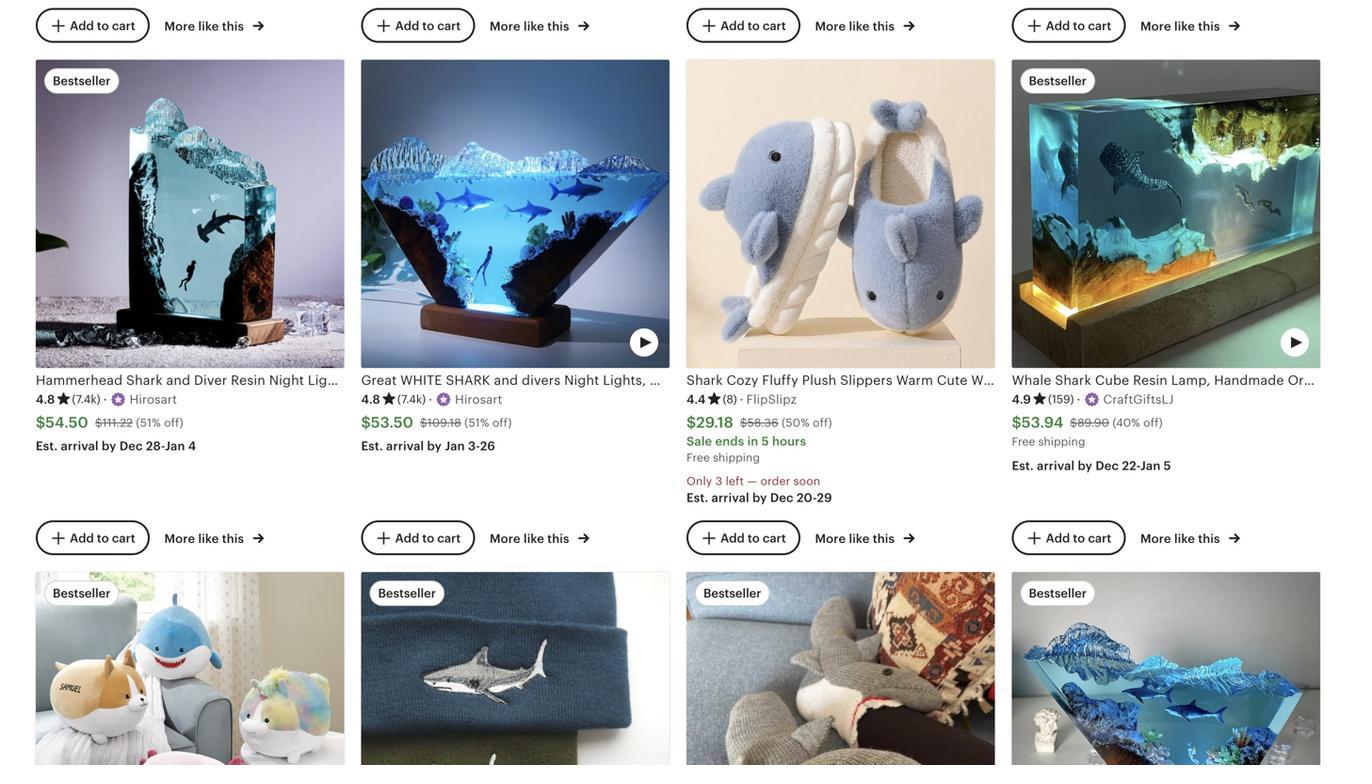 Task type: vqa. For each thing, say whether or not it's contained in the screenshot.
Est. arrival by Dec 28-Jan 4's Jan
yes



Task type: locate. For each thing, give the bounding box(es) containing it.
(51% for 53.50
[[464, 417, 489, 430]]

more like this
[[164, 19, 247, 33], [490, 19, 573, 33], [815, 19, 898, 33], [1141, 19, 1223, 33], [164, 532, 247, 546], [490, 532, 573, 546], [815, 532, 898, 546], [1141, 532, 1223, 546]]

· for 53.94
[[1077, 393, 1081, 407]]

3-
[[468, 440, 480, 454]]

off) up 26
[[492, 417, 512, 430]]

1 (51% from the left
[[136, 417, 161, 430]]

off) right (50%
[[813, 417, 832, 430]]

4.8 for 53.50
[[361, 393, 380, 407]]

1 bestseller link from the left
[[36, 573, 344, 766]]

add to cart button
[[36, 8, 150, 43], [361, 8, 475, 43], [687, 8, 800, 43], [1012, 8, 1126, 43], [36, 521, 150, 556], [361, 521, 475, 556], [687, 521, 800, 556], [1012, 521, 1126, 556]]

1 horizontal spatial shipping
[[1038, 436, 1086, 448]]

arrival inside only 3 left — order soon est. arrival by dec 20-29
[[712, 491, 749, 505]]

arrival down 53.50
[[386, 440, 424, 454]]

(51% inside $ 53.50 $ 109.18 (51% off)
[[464, 417, 489, 430]]

by
[[102, 440, 116, 454], [427, 440, 442, 454], [1078, 459, 1093, 473], [753, 491, 767, 505]]

0 vertical spatial shipping
[[1038, 436, 1086, 448]]

$ 53.50 $ 109.18 (51% off)
[[361, 414, 512, 431]]

1 horizontal spatial free
[[1012, 436, 1035, 448]]

off) for 54.50
[[164, 417, 183, 430]]

1 horizontal spatial dec
[[770, 491, 794, 505]]

(7.4k) up 53.50
[[397, 393, 426, 406]]

off) inside the $ 29.18 $ 58.36 (50% off) sale ends in 5 hours free shipping
[[813, 417, 832, 430]]

· for 29.18
[[740, 393, 744, 407]]

est. down only
[[687, 491, 709, 505]]

111.22
[[102, 417, 133, 430]]

$ 54.50 $ 111.22 (51% off)
[[36, 414, 183, 431]]

like
[[198, 19, 219, 33], [524, 19, 544, 33], [849, 19, 870, 33], [1175, 19, 1195, 33], [198, 532, 219, 546], [524, 532, 544, 546], [849, 532, 870, 546], [1175, 532, 1195, 546]]

est. arrival by dec 28-jan 4
[[36, 440, 196, 454]]

in
[[747, 435, 759, 449]]

1 vertical spatial free
[[687, 452, 710, 464]]

order
[[761, 475, 791, 488]]

2 (7.4k) from the left
[[397, 393, 426, 406]]

arrival
[[61, 440, 99, 454], [386, 440, 424, 454], [1037, 459, 1075, 473], [712, 491, 749, 505]]

$ inside $ 53.50 $ 109.18 (51% off)
[[420, 417, 427, 430]]

0 horizontal spatial (7.4k)
[[72, 393, 100, 406]]

by for dec 28-jan 4
[[102, 440, 116, 454]]

by down "—"
[[753, 491, 767, 505]]

est. arrival by jan 3-26
[[361, 440, 495, 454]]

jan down $ 53.94 $ 89.90 (40% off) free shipping
[[1141, 459, 1161, 473]]

dec left 28-
[[119, 440, 143, 454]]

4.8 up 54.50
[[36, 393, 55, 407]]

bestseller
[[53, 74, 111, 88], [1029, 74, 1087, 88], [53, 587, 111, 601], [378, 587, 436, 601], [704, 587, 761, 601], [1029, 587, 1087, 601]]

0 horizontal spatial shipping
[[713, 452, 760, 464]]

1 vertical spatial shipping
[[713, 452, 760, 464]]

more
[[164, 19, 195, 33], [490, 19, 521, 33], [815, 19, 846, 33], [1141, 19, 1171, 33], [164, 532, 195, 546], [490, 532, 521, 546], [815, 532, 846, 546], [1141, 532, 1171, 546]]

only 3 left — order soon est. arrival by dec 20-29
[[687, 475, 832, 505]]

0 horizontal spatial 5
[[762, 435, 769, 449]]

(51% up 28-
[[136, 417, 161, 430]]

est.
[[36, 440, 58, 454], [361, 440, 383, 454], [1012, 459, 1034, 473], [687, 491, 709, 505]]

0 horizontal spatial dec
[[119, 440, 143, 454]]

2 off) from the left
[[492, 417, 512, 430]]

more like this link
[[164, 15, 264, 35], [490, 15, 590, 35], [815, 15, 915, 35], [1141, 15, 1240, 35], [164, 528, 264, 548], [490, 528, 590, 548], [815, 528, 915, 548], [1141, 528, 1240, 548]]

add to cart
[[70, 19, 135, 33], [395, 19, 461, 33], [721, 19, 786, 33], [1046, 19, 1112, 33], [70, 532, 135, 546], [395, 532, 461, 546], [721, 532, 786, 546], [1046, 532, 1112, 546]]

· up $ 54.50 $ 111.22 (51% off)
[[103, 393, 107, 407]]

by for jan 3-26
[[427, 440, 442, 454]]

dec
[[119, 440, 143, 454], [1096, 459, 1119, 473], [770, 491, 794, 505]]

4.8
[[36, 393, 55, 407], [361, 393, 380, 407]]

jan left 3-
[[445, 440, 465, 454]]

dec for dec 28-jan 4
[[119, 440, 143, 454]]

off) inside $ 54.50 $ 111.22 (51% off)
[[164, 417, 183, 430]]

(51%
[[136, 417, 161, 430], [464, 417, 489, 430]]

est. for est. arrival by dec 28-jan 4
[[36, 440, 58, 454]]

2 vertical spatial dec
[[770, 491, 794, 505]]

0 vertical spatial dec
[[119, 440, 143, 454]]

0 horizontal spatial (51%
[[136, 417, 161, 430]]

bestseller for lovely great white shark embroidered beanie image
[[378, 587, 436, 601]]

free
[[1012, 436, 1035, 448], [687, 452, 710, 464]]

by down $ 54.50 $ 111.22 (51% off)
[[102, 440, 116, 454]]

·
[[103, 393, 107, 407], [429, 393, 432, 407], [740, 393, 744, 407], [1077, 393, 1081, 407]]

cart
[[112, 19, 135, 33], [437, 19, 461, 33], [763, 19, 786, 33], [1088, 19, 1112, 33], [112, 532, 135, 546], [437, 532, 461, 546], [763, 532, 786, 546], [1088, 532, 1112, 546]]

ends
[[715, 435, 744, 449]]

shipping down the 53.94
[[1038, 436, 1086, 448]]

dec for dec 22-jan 5
[[1096, 459, 1119, 473]]

4 off) from the left
[[1144, 417, 1163, 430]]

arrival down the 53.94
[[1037, 459, 1075, 473]]

2 bestseller link from the left
[[361, 573, 670, 766]]

2 · from the left
[[429, 393, 432, 407]]

jan
[[165, 440, 185, 454], [445, 440, 465, 454], [1141, 459, 1161, 473]]

1 horizontal spatial (51%
[[464, 417, 489, 430]]

53.94
[[1022, 414, 1064, 431]]

3 · from the left
[[740, 393, 744, 407]]

4 bestseller link from the left
[[1012, 573, 1321, 766]]

(7.4k) for 53.50
[[397, 393, 426, 406]]

1 horizontal spatial (7.4k)
[[397, 393, 426, 406]]

bestseller for great white shark socks image
[[704, 587, 761, 601]]

(7.4k) for 54.50
[[72, 393, 100, 406]]

add
[[70, 19, 94, 33], [395, 19, 419, 33], [721, 19, 745, 33], [1046, 19, 1070, 33], [70, 532, 94, 546], [395, 532, 419, 546], [721, 532, 745, 546], [1046, 532, 1070, 546]]

bestseller for hammerhead shark and diver resin night light epoxy and wooden lamp epoxy resin wood rustic creative handmade furniture and decor image
[[53, 74, 111, 88]]

by down $ 53.94 $ 89.90 (40% off) free shipping
[[1078, 459, 1093, 473]]

5 right in
[[762, 435, 769, 449]]

1 horizontal spatial 5
[[1164, 459, 1171, 473]]

(7.4k)
[[72, 393, 100, 406], [397, 393, 426, 406]]

· right (159)
[[1077, 393, 1081, 407]]

(159)
[[1048, 393, 1074, 406]]

product video element for 53.50
[[361, 60, 670, 368]]

(51% up 3-
[[464, 417, 489, 430]]

est. down 54.50
[[36, 440, 58, 454]]

(51% inside $ 54.50 $ 111.22 (51% off)
[[136, 417, 161, 430]]

this
[[222, 19, 244, 33], [547, 19, 569, 33], [873, 19, 895, 33], [1198, 19, 1220, 33], [222, 532, 244, 546], [547, 532, 569, 546], [873, 532, 895, 546], [1198, 532, 1220, 546]]

· right "(8)"
[[740, 393, 744, 407]]

free down the sale on the right of the page
[[687, 452, 710, 464]]

0 horizontal spatial 4.8
[[36, 393, 55, 407]]

4.8 up 53.50
[[361, 393, 380, 407]]

3
[[716, 475, 723, 488]]

off) right '(40%'
[[1144, 417, 1163, 430]]

off) up 28-
[[164, 417, 183, 430]]

0 horizontal spatial free
[[687, 452, 710, 464]]

1 · from the left
[[103, 393, 107, 407]]

53.50
[[371, 414, 414, 431]]

jan left 4
[[165, 440, 185, 454]]

(8)
[[723, 393, 737, 406]]

1 (7.4k) from the left
[[72, 393, 100, 406]]

0 horizontal spatial jan
[[165, 440, 185, 454]]

by for dec 22-jan 5
[[1078, 459, 1093, 473]]

arrival for dec 22-jan 5
[[1037, 459, 1075, 473]]

1 4.8 from the left
[[36, 393, 55, 407]]

0 vertical spatial 5
[[762, 435, 769, 449]]

20-
[[797, 491, 817, 505]]

$
[[36, 414, 45, 431], [361, 414, 371, 431], [687, 414, 696, 431], [1012, 414, 1022, 431], [95, 417, 102, 430], [420, 417, 427, 430], [740, 417, 748, 430], [1070, 417, 1078, 430]]

great white shark and divers night lights, manta rays epoxy lamp, epoxy resin table lamp, custom lamp creative personalized christmas gifts image
[[361, 60, 670, 368]]

dec down order
[[770, 491, 794, 505]]

5 right the "22-"
[[1164, 459, 1171, 473]]

arrival down left in the right of the page
[[712, 491, 749, 505]]

89.90
[[1078, 417, 1110, 430]]

—
[[747, 475, 758, 488]]

free inside $ 53.94 $ 89.90 (40% off) free shipping
[[1012, 436, 1035, 448]]

est. down the 53.94
[[1012, 459, 1034, 473]]

jan for est. arrival by dec 28-jan 4
[[165, 440, 185, 454]]

free down the 53.94
[[1012, 436, 1035, 448]]

3 off) from the left
[[813, 417, 832, 430]]

· up $ 53.50 $ 109.18 (51% off)
[[429, 393, 432, 407]]

2 horizontal spatial dec
[[1096, 459, 1119, 473]]

4 · from the left
[[1077, 393, 1081, 407]]

1 vertical spatial dec
[[1096, 459, 1119, 473]]

whale shark cube resin lamp, handmade ornament, diver art craft, ocean art, best friend gift, unique decor, gift for kids image
[[1012, 60, 1321, 368]]

only
[[687, 475, 712, 488]]

est. inside only 3 left — order soon est. arrival by dec 20-29
[[687, 491, 709, 505]]

2 4.8 from the left
[[361, 393, 380, 407]]

off) inside $ 53.94 $ 89.90 (40% off) free shipping
[[1144, 417, 1163, 430]]

1 horizontal spatial 4.8
[[361, 393, 380, 407]]

1 vertical spatial 5
[[1164, 459, 1171, 473]]

1 off) from the left
[[164, 417, 183, 430]]

4
[[188, 440, 196, 454]]

off) for 53.94
[[1144, 417, 1163, 430]]

product video element
[[361, 60, 670, 368], [1012, 60, 1321, 368], [1012, 573, 1321, 766]]

est. down 53.50
[[361, 440, 383, 454]]

dec left the "22-"
[[1096, 459, 1119, 473]]

26
[[480, 440, 495, 454]]

2 (51% from the left
[[464, 417, 489, 430]]

shipping
[[1038, 436, 1086, 448], [713, 452, 760, 464]]

great white shark socks image
[[687, 573, 995, 766]]

0 vertical spatial free
[[1012, 436, 1035, 448]]

shipping down ends
[[713, 452, 760, 464]]

dec inside only 3 left — order soon est. arrival by dec 20-29
[[770, 491, 794, 505]]

off) inside $ 53.50 $ 109.18 (51% off)
[[492, 417, 512, 430]]

5
[[762, 435, 769, 449], [1164, 459, 1171, 473]]

to
[[97, 19, 109, 33], [422, 19, 434, 33], [748, 19, 760, 33], [1073, 19, 1085, 33], [97, 532, 109, 546], [422, 532, 434, 546], [748, 532, 760, 546], [1073, 532, 1085, 546]]

arrival down 54.50
[[61, 440, 99, 454]]

2 horizontal spatial jan
[[1141, 459, 1161, 473]]

(7.4k) up 54.50
[[72, 393, 100, 406]]

by down $ 53.50 $ 109.18 (51% off)
[[427, 440, 442, 454]]

off)
[[164, 417, 183, 430], [492, 417, 512, 430], [813, 417, 832, 430], [1144, 417, 1163, 430]]

bestseller link
[[36, 573, 344, 766], [361, 573, 670, 766], [687, 573, 995, 766], [1012, 573, 1321, 766]]

$ inside $ 54.50 $ 111.22 (51% off)
[[95, 417, 102, 430]]



Task type: describe. For each thing, give the bounding box(es) containing it.
arrival for jan 3-26
[[386, 440, 424, 454]]

5 inside the $ 29.18 $ 58.36 (50% off) sale ends in 5 hours free shipping
[[762, 435, 769, 449]]

est. for est. arrival by jan 3-26
[[361, 440, 383, 454]]

shark cozy fluffy plush slippers warm cute winter indoor shark slippers couple slippers kawaii shark slippers furry shark slippers animal image
[[687, 60, 995, 368]]

(50%
[[782, 417, 810, 430]]

hours
[[772, 435, 806, 449]]

by inside only 3 left — order soon est. arrival by dec 20-29
[[753, 491, 767, 505]]

free inside the $ 29.18 $ 58.36 (50% off) sale ends in 5 hours free shipping
[[687, 452, 710, 464]]

· for 53.50
[[429, 393, 432, 407]]

(51% for 54.50
[[136, 417, 161, 430]]

1 horizontal spatial jan
[[445, 440, 465, 454]]

$ 29.18 $ 58.36 (50% off) sale ends in 5 hours free shipping
[[687, 414, 832, 464]]

personalized super plush stuffed toy - squishy stuffies for kids - choose from dog, shark, unicorn or axolotl image
[[36, 573, 344, 766]]

sale
[[687, 435, 712, 449]]

22-
[[1122, 459, 1141, 473]]

great white shark and scuba resin lamp, ocean night light, gift for him, christmas gift, home decoration image
[[1012, 573, 1321, 766]]

4.4
[[687, 393, 706, 407]]

est. for est. arrival by dec 22-jan 5
[[1012, 459, 1034, 473]]

arrival for dec 28-jan 4
[[61, 440, 99, 454]]

28-
[[146, 440, 165, 454]]

109.18
[[427, 417, 461, 430]]

product video element for 53.94
[[1012, 60, 1321, 368]]

(40%
[[1113, 417, 1141, 430]]

3 bestseller link from the left
[[687, 573, 995, 766]]

29
[[817, 491, 832, 505]]

shipping inside $ 53.94 $ 89.90 (40% off) free shipping
[[1038, 436, 1086, 448]]

soon
[[794, 475, 821, 488]]

· for 54.50
[[103, 393, 107, 407]]

shipping inside the $ 29.18 $ 58.36 (50% off) sale ends in 5 hours free shipping
[[713, 452, 760, 464]]

hammerhead shark and diver resin night light epoxy and wooden lamp epoxy resin wood rustic creative handmade furniture and decor image
[[36, 60, 344, 368]]

$ 53.94 $ 89.90 (40% off) free shipping
[[1012, 414, 1163, 448]]

off) for 29.18
[[813, 417, 832, 430]]

lovely great white shark embroidered beanie image
[[361, 573, 670, 766]]

off) for 53.50
[[492, 417, 512, 430]]

54.50
[[45, 414, 88, 431]]

jan for est. arrival by dec 22-jan 5
[[1141, 459, 1161, 473]]

4.9
[[1012, 393, 1031, 407]]

29.18
[[696, 414, 734, 431]]

58.36
[[748, 417, 779, 430]]

left
[[726, 475, 744, 488]]

4.8 for 54.50
[[36, 393, 55, 407]]

bestseller for personalized super plush stuffed toy - squishy stuffies for kids - choose from dog, shark, unicorn or axolotl image
[[53, 587, 111, 601]]

est. arrival by dec 22-jan 5
[[1012, 459, 1171, 473]]



